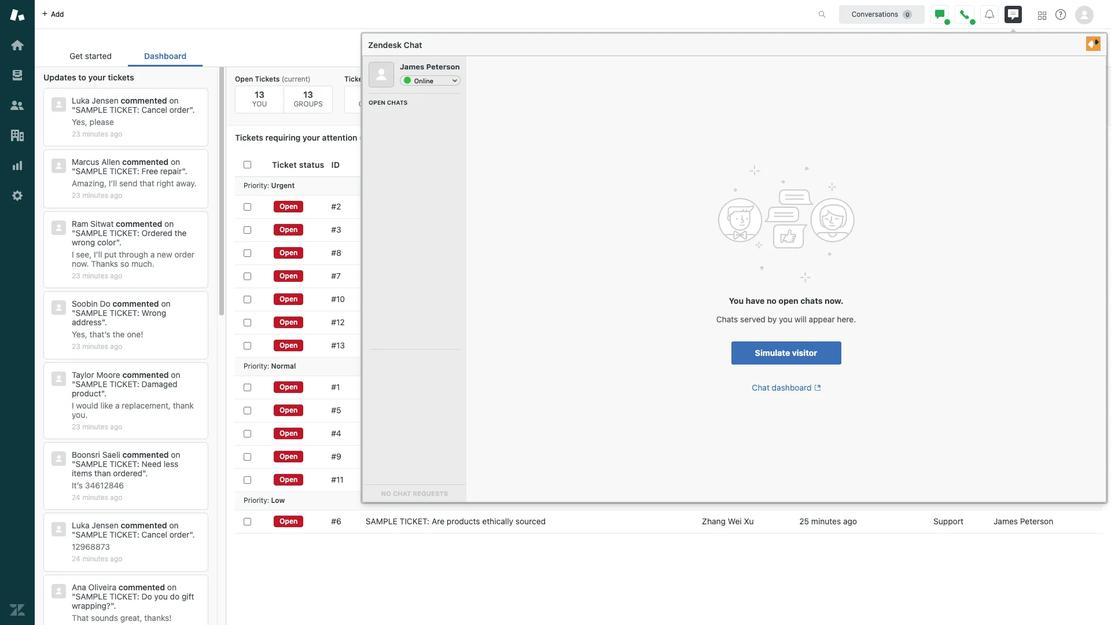 Task type: describe. For each thing, give the bounding box(es) containing it.
open for #5
[[280, 406, 298, 415]]

sample ticket: ordered the wrong color link
[[366, 248, 523, 258]]

still
[[515, 225, 528, 234]]

sample ticket: cancel order ". for yes, please
[[76, 105, 195, 115]]

1 horizontal spatial than
[[493, 340, 510, 350]]

luka for yes,
[[72, 96, 90, 105]]

right
[[157, 179, 174, 188]]

damaged inside "sample ticket: damaged product"
[[142, 379, 177, 389]]

on " for 34612846
[[72, 450, 180, 469]]

" for i see, i'll put through a new order now. thanks so much.
[[72, 228, 76, 238]]

sample up sample ticket: free repair
[[366, 428, 398, 438]]

on " for see,
[[72, 219, 174, 238]]

sample right #6
[[366, 516, 398, 526]]

normal
[[271, 362, 296, 371]]

0 vertical spatial sample ticket: wrong address
[[366, 271, 489, 281]]

(current)
[[282, 75, 311, 83]]

saeli for boonsri saeli
[[733, 340, 751, 350]]

25 minutes ago for jakub wójcik
[[800, 294, 857, 304]]

reporting image
[[10, 158, 25, 173]]

would
[[76, 400, 98, 410]]

now.
[[72, 259, 89, 269]]

sample ticket: damaged product link
[[366, 201, 499, 212]]

that's
[[90, 330, 110, 339]]

amazing,
[[72, 179, 107, 188]]

ticket: down sample ticket: meet the ticket link
[[400, 405, 430, 415]]

ticket: up one!
[[110, 308, 139, 318]]

the customer
[[702, 382, 755, 392]]

the down away.
[[175, 228, 187, 238]]

solved
[[453, 100, 480, 108]]

moore for taylor moore
[[727, 201, 751, 211]]

sample up amazing,
[[76, 166, 107, 176]]

get started tab
[[53, 45, 128, 67]]

open for #1
[[280, 383, 298, 391]]

0 for 0 good
[[366, 89, 372, 100]]

zendesk products image
[[1039, 11, 1047, 19]]

priority for priority : normal
[[244, 362, 267, 371]]

requester
[[799, 160, 841, 169]]

sample ticket: item restock link
[[366, 428, 478, 439]]

13 you
[[252, 89, 267, 108]]

#12
[[331, 317, 345, 327]]

ticket: up send
[[110, 166, 139, 176]]

ana oliveira commented
[[72, 582, 165, 592]]

sample up see,
[[76, 228, 107, 238]]

jensen for yes, please
[[92, 96, 119, 105]]

1 vertical spatial sample ticket: do you do gift wrapping?
[[72, 592, 194, 611]]

taylor moore commented
[[72, 370, 169, 380]]

commented for 24
[[121, 521, 167, 531]]

repair for sample ticket: free repair ".
[[160, 166, 182, 176]]

zendesk image
[[10, 603, 25, 618]]

ram sitwat commented
[[72, 219, 162, 229]]

that sounds great, thanks!
[[72, 613, 172, 623]]

wrong inside grid
[[432, 271, 456, 281]]

repair for sample ticket: free repair
[[451, 452, 472, 461]]

marcus allen commented
[[72, 157, 169, 167]]

" for that sounds great, thanks!
[[72, 592, 76, 601]]

urgent
[[271, 181, 295, 190]]

sample right #12
[[366, 317, 398, 327]]

minutes inside yes, please 23 minutes ago
[[82, 130, 108, 138]]

allen
[[101, 157, 120, 167]]

sample ticket: free repair ".
[[76, 166, 187, 176]]

james peterson
[[994, 516, 1054, 526]]

sample right #8 on the top of the page
[[366, 248, 398, 258]]

1 horizontal spatial sample ticket: damaged product
[[366, 201, 499, 211]]

wrong inside sample ticket: wrong address
[[142, 308, 166, 318]]

ethically
[[483, 516, 514, 526]]

sample right the '#3'
[[366, 225, 398, 234]]

sample up that on the left bottom of the page
[[76, 592, 107, 601]]

organizations image
[[10, 128, 25, 143]]

sample ticket: missing assembly instructions link
[[366, 294, 544, 305]]

ticket: up sample ticket: wrong address link
[[400, 248, 430, 258]]

1 vertical spatial product
[[72, 388, 101, 398]]

0 horizontal spatial color
[[97, 237, 116, 247]]

0 horizontal spatial sample ticket: ordered the wrong color
[[72, 228, 187, 247]]

admin image
[[10, 188, 25, 203]]

zhang wei xu
[[702, 516, 754, 526]]

sample up that's
[[76, 308, 107, 318]]

open for #9
[[280, 452, 298, 461]]

23 inside i see, i'll put through a new order now. thanks so much. 23 minutes ago
[[72, 271, 80, 280]]

on for that sounds great, thanks!
[[167, 582, 177, 592]]

free for sample ticket: free repair
[[432, 452, 448, 461]]

1 vertical spatial luka
[[702, 317, 720, 327]]

#5
[[331, 405, 341, 415]]

now
[[1078, 43, 1093, 53]]

" for amazing, i'll send that right away.
[[72, 166, 76, 176]]

notifications image
[[985, 10, 995, 19]]

on for yes, that's the one!
[[161, 299, 171, 309]]

commented for that's
[[113, 299, 159, 309]]

1 vertical spatial sample ticket: damaged product
[[72, 379, 177, 398]]

week)
[[418, 75, 438, 83]]

(this
[[401, 75, 416, 83]]

1 vertical spatial cancel
[[432, 317, 458, 327]]

carlos garcia
[[702, 225, 752, 234]]

0 good
[[359, 89, 380, 108]]

0 vertical spatial less
[[454, 340, 469, 350]]

ticket: up like
[[110, 379, 139, 389]]

#6
[[331, 516, 342, 526]]

updates to your tickets
[[43, 72, 134, 82]]

attention
[[322, 133, 358, 142]]

on " for i'll
[[72, 157, 180, 176]]

low
[[271, 496, 285, 505]]

ago inside i would like a replacement, thank you. 23 minutes ago
[[110, 422, 122, 431]]

updated
[[843, 160, 876, 169]]

ago inside yes, please 23 minutes ago
[[110, 130, 122, 138]]

great,
[[120, 613, 142, 623]]

on " for 24
[[72, 521, 179, 540]]

0 vertical spatial tickets
[[255, 75, 280, 83]]

0 vertical spatial need
[[432, 340, 452, 350]]

ana
[[72, 582, 86, 592]]

ago inside it's 34612846 24 minutes ago
[[110, 493, 122, 502]]

0 vertical spatial wrong
[[72, 237, 95, 247]]

i'll inside the amazing, i'll send that right away. 23 minutes ago
[[109, 179, 117, 188]]

shipping
[[481, 405, 513, 415]]

dashboard
[[144, 51, 187, 61]]

ticket: left order
[[400, 225, 430, 234]]

1 horizontal spatial sample ticket: do you do gift wrapping?
[[366, 475, 526, 485]]

james
[[994, 516, 1018, 526]]

ticket: up sample ticket: need less items than ordered link
[[400, 317, 430, 327]]

chat inside button
[[1058, 43, 1076, 53]]

your for requiring
[[303, 133, 320, 142]]

sample inside 'link'
[[366, 452, 398, 461]]

boonsri for boonsri saeli commented
[[72, 450, 100, 460]]

zhang
[[702, 516, 726, 526]]

sample up please
[[76, 105, 107, 115]]

sitwat for ram sitwat
[[721, 248, 744, 258]]

your for to
[[88, 72, 106, 82]]

says
[[481, 225, 498, 234]]

it's
[[72, 481, 83, 490]]

i would like a replacement, thank you. 23 minutes ago
[[72, 400, 194, 431]]

on " for please
[[72, 96, 179, 115]]

sample ticket: free repair
[[366, 452, 472, 461]]

0 solved
[[453, 89, 480, 108]]

the down sample ticket: order status says it is still processing link
[[465, 248, 477, 258]]

do inside grid
[[460, 475, 470, 485]]

1 vertical spatial sample ticket: wrong address
[[72, 308, 166, 327]]

thanks
[[91, 259, 118, 269]]

28
[[800, 382, 810, 392]]

open for #7
[[280, 272, 298, 280]]

23 inside yes, please 23 minutes ago
[[72, 130, 80, 138]]

yes, for yes, please
[[72, 117, 87, 127]]

subject
[[366, 160, 396, 169]]

ticket: up that sounds great, thanks!
[[110, 592, 139, 601]]

are
[[432, 516, 445, 526]]

good
[[359, 100, 380, 108]]

25 for carlos garcia
[[800, 225, 809, 234]]

open for #8
[[280, 248, 298, 257]]

minutes inside i see, i'll put through a new order now. thanks so much. 23 minutes ago
[[82, 271, 108, 280]]

replacement,
[[122, 400, 171, 410]]

13 groups
[[294, 89, 323, 108]]

8 on " from the top
[[72, 582, 177, 601]]

ticket: up sample ticket: cancel order
[[400, 294, 430, 304]]

conversations button
[[840, 5, 925, 23]]

ticket: up sample ticket: free repair
[[400, 428, 430, 438]]

23 inside yes, that's the one! 23 minutes ago
[[72, 342, 80, 351]]

sample ticket: ordered the wrong color inside grid
[[366, 248, 523, 258]]

requester updated
[[799, 160, 876, 169]]

0 for 0 solved
[[464, 89, 469, 100]]

on for it's 34612846
[[171, 450, 180, 460]]

ticket: inside 'link'
[[400, 452, 430, 461]]

thank
[[173, 400, 194, 410]]

it
[[500, 225, 504, 234]]

commented for please
[[121, 96, 167, 105]]

sample down sample ticket: free repair 'link'
[[366, 475, 398, 485]]

0 horizontal spatial chat
[[404, 40, 422, 50]]

ticket: down sample ticket: free repair 'link'
[[400, 475, 430, 485]]

25 for taylor moore
[[800, 201, 809, 211]]

0 bad
[[411, 89, 425, 108]]

button displays agent's chat status as online. image
[[936, 10, 945, 19]]

restock
[[450, 428, 478, 438]]

ticket: up through at the top
[[110, 228, 139, 238]]

on for amazing, i'll send that right away.
[[171, 157, 180, 167]]

1 horizontal spatial product
[[470, 201, 499, 211]]

sample ticket: international shipping link
[[366, 405, 513, 416]]

0 horizontal spatial you
[[154, 592, 168, 601]]

do inside sample ticket: do you do gift wrapping?
[[170, 592, 180, 601]]

order inside i see, i'll put through a new order now. thanks so much. 23 minutes ago
[[175, 249, 195, 259]]

1 vertical spatial items
[[72, 468, 92, 478]]

get started image
[[10, 38, 25, 53]]

ticket: up 12968873 24 minutes ago
[[110, 530, 139, 540]]

sample down 'subject'
[[366, 201, 398, 211]]

25 minutes ago for taylor moore
[[800, 201, 857, 211]]

missing
[[432, 294, 460, 304]]

sample
[[366, 382, 394, 392]]

that
[[72, 613, 89, 623]]

open for #3
[[280, 225, 298, 234]]

: for normal
[[267, 362, 269, 371]]

sample right #7
[[366, 271, 398, 281]]

the inside yes, that's the one! 23 minutes ago
[[113, 330, 125, 339]]

ticket: up sample ticket: ordered the wrong color link
[[400, 201, 430, 211]]

#3
[[331, 225, 341, 234]]

requiring
[[265, 133, 301, 142]]

minutes inside the amazing, i'll send that right away. 23 minutes ago
[[82, 191, 108, 200]]

open for #11
[[280, 475, 298, 484]]

moore for taylor moore commented
[[96, 370, 120, 380]]

sample ticket: order status says it is still processing
[[366, 225, 571, 234]]

23 inside i would like a replacement, thank you. 23 minutes ago
[[72, 422, 80, 431]]

0 vertical spatial ordered
[[512, 340, 542, 350]]

1 horizontal spatial gift
[[472, 475, 485, 485]]

0 for 0 bad
[[415, 89, 421, 100]]

13 for 13 you
[[255, 89, 265, 100]]

open for #4
[[280, 429, 298, 438]]

1 horizontal spatial sample ticket: need less items than ordered
[[366, 340, 542, 350]]

25 for ram sitwat
[[800, 248, 809, 258]]

0 vertical spatial address
[[459, 271, 489, 281]]

jakub wójcik
[[702, 294, 752, 304]]

i'll inside i see, i'll put through a new order now. thanks so much. 23 minutes ago
[[94, 249, 102, 259]]

commented up great,
[[119, 582, 165, 592]]

1 horizontal spatial wrapping?
[[487, 475, 526, 485]]

garcia
[[728, 225, 752, 234]]

sample down sample
[[366, 405, 398, 415]]

jakub
[[702, 294, 725, 304]]

that
[[140, 179, 154, 188]]

to
[[78, 72, 86, 82]]

ticket: up please
[[110, 105, 139, 115]]

23 inside the amazing, i'll send that right away. 23 minutes ago
[[72, 191, 80, 200]]

on for yes, please
[[169, 96, 179, 105]]

sample right #10
[[366, 294, 398, 304]]

send
[[119, 179, 137, 188]]

cancel for yes, please
[[142, 105, 167, 115]]

commented for i'll
[[122, 157, 169, 167]]

ticket:
[[396, 382, 419, 392]]

open for #12
[[280, 318, 298, 327]]

wrapping? inside sample ticket: do you do gift wrapping?
[[72, 601, 111, 611]]

ticket: down sample ticket: ordered the wrong color link
[[400, 271, 430, 281]]

id
[[331, 160, 340, 169]]

25 minutes ago for luka jensen
[[800, 317, 857, 327]]



Task type: vqa. For each thing, say whether or not it's contained in the screenshot.
Taylor Moore's 25 MINUTES AGO
yes



Task type: locate. For each thing, give the bounding box(es) containing it.
4 on " from the top
[[72, 299, 171, 318]]

i left would in the left bottom of the page
[[72, 400, 74, 410]]

priority for priority : low
[[244, 496, 267, 505]]

commented up replacement,
[[122, 370, 169, 380]]

the
[[175, 228, 187, 238], [465, 248, 477, 258], [113, 330, 125, 339], [442, 382, 454, 392]]

wrong down says
[[479, 248, 502, 258]]

processing
[[530, 225, 571, 234]]

on " up 12968873 24 minutes ago
[[72, 521, 179, 540]]

luka jensen commented down tickets
[[72, 96, 167, 105]]

on " up one!
[[72, 299, 171, 318]]

2 i from the top
[[72, 400, 74, 410]]

1 vertical spatial i
[[72, 400, 74, 410]]

color up put
[[97, 237, 116, 247]]

section
[[212, 39, 1030, 57]]

7 on " from the top
[[72, 521, 179, 540]]

1 vertical spatial ordered
[[432, 248, 463, 258]]

on for i see, i'll put through a new order now. thanks so much.
[[165, 219, 174, 229]]

commented for see,
[[116, 219, 162, 229]]

ago inside i see, i'll put through a new order now. thanks so much. 23 minutes ago
[[110, 271, 122, 280]]

free
[[142, 166, 158, 176], [432, 452, 448, 461]]

i for i would like a replacement, thank you.
[[72, 400, 74, 410]]

zendesk
[[368, 40, 402, 50]]

24 inside 12968873 24 minutes ago
[[72, 555, 80, 564]]

open for #10
[[280, 295, 298, 303]]

on " up like
[[72, 370, 180, 389]]

1 luka jensen commented from the top
[[72, 96, 167, 105]]

items up ticket
[[471, 340, 491, 350]]

0 inside 0 good
[[366, 89, 372, 100]]

0 horizontal spatial wrong
[[72, 237, 95, 247]]

away.
[[176, 179, 197, 188]]

items
[[471, 340, 491, 350], [72, 468, 92, 478]]

".
[[190, 105, 195, 115], [182, 166, 187, 176], [116, 237, 121, 247], [102, 317, 107, 327], [101, 388, 107, 398], [142, 468, 148, 478], [190, 530, 195, 540], [111, 601, 116, 611]]

need down i would like a replacement, thank you. 23 minutes ago
[[142, 459, 162, 469]]

wrapping? up that on the left bottom of the page
[[72, 601, 111, 611]]

0 vertical spatial ticket
[[344, 75, 366, 83]]

sample ticket: order status says it is still processing link
[[366, 225, 571, 235]]

1 horizontal spatial sitwat
[[721, 248, 744, 258]]

zendesk support image
[[10, 8, 25, 23]]

jensen for 12968873
[[92, 521, 119, 531]]

0 horizontal spatial 0
[[366, 89, 372, 100]]

sample
[[76, 105, 107, 115], [76, 166, 107, 176], [366, 201, 398, 211], [366, 225, 398, 234], [76, 228, 107, 238], [366, 248, 398, 258], [366, 271, 398, 281], [366, 294, 398, 304], [76, 308, 107, 318], [366, 317, 398, 327], [366, 340, 398, 350], [76, 379, 107, 389], [366, 405, 398, 415], [366, 428, 398, 438], [366, 452, 398, 461], [76, 459, 107, 469], [366, 475, 398, 485], [366, 516, 398, 526], [76, 530, 107, 540], [76, 592, 107, 601]]

0 vertical spatial do
[[460, 475, 470, 485]]

statistics
[[367, 75, 400, 83]]

new
[[157, 249, 172, 259]]

luka jensen commented for 12968873
[[72, 521, 167, 531]]

2 horizontal spatial 0
[[464, 89, 469, 100]]

sample up 12968873
[[76, 530, 107, 540]]

color
[[97, 237, 116, 247], [505, 248, 523, 258]]

commented for would
[[122, 370, 169, 380]]

sample ticket: cancel order ". for 12968873
[[76, 530, 195, 540]]

gift inside sample ticket: do you do gift wrapping?
[[182, 592, 194, 601]]

gift
[[472, 475, 485, 485], [182, 592, 194, 601]]

damaged inside grid
[[432, 201, 468, 211]]

1 vertical spatial address
[[72, 317, 102, 327]]

1 i from the top
[[72, 249, 74, 259]]

a right like
[[115, 400, 120, 410]]

ticket: inside sample ticket: need less items than ordered
[[110, 459, 139, 469]]

damaged up replacement,
[[142, 379, 177, 389]]

#1
[[331, 382, 340, 392]]

repair
[[160, 166, 182, 176], [451, 452, 472, 461]]

1 horizontal spatial i'll
[[109, 179, 117, 188]]

1 horizontal spatial color
[[505, 248, 523, 258]]

commented
[[121, 96, 167, 105], [122, 157, 169, 167], [116, 219, 162, 229], [113, 299, 159, 309], [122, 370, 169, 380], [122, 450, 169, 460], [121, 521, 167, 531], [119, 582, 165, 592]]

0 vertical spatial sample ticket: need less items than ordered
[[366, 340, 542, 350]]

ram for ram sitwat commented
[[72, 219, 88, 229]]

25 minutes ago for carlos garcia
[[800, 225, 857, 234]]

sample ticket: wrong address up one!
[[72, 308, 166, 327]]

yes, for yes, that's the one!
[[72, 330, 87, 339]]

1 vertical spatial priority
[[244, 362, 267, 371]]

sample ticket: need less items than ordered
[[366, 340, 542, 350], [72, 459, 178, 478]]

it's 34612846 24 minutes ago
[[72, 481, 124, 502]]

ticket status
[[272, 160, 324, 169]]

1 vertical spatial ordered
[[113, 468, 142, 478]]

yes, that's the one! 23 minutes ago
[[72, 330, 143, 351]]

8 25 minutes ago from the top
[[800, 516, 857, 526]]

0 horizontal spatial status
[[299, 160, 324, 169]]

0 vertical spatial boonsri
[[702, 340, 731, 350]]

on " down tickets
[[72, 96, 179, 115]]

you
[[252, 100, 267, 108]]

1 vertical spatial saeli
[[102, 450, 120, 460]]

3 : from the top
[[267, 496, 269, 505]]

13 inside "13 you"
[[255, 89, 265, 100]]

1 : from the top
[[267, 181, 269, 190]]

5 on " from the top
[[72, 370, 180, 389]]

25 minutes ago for zhang wei xu
[[800, 516, 857, 526]]

1 vertical spatial sample ticket: ordered the wrong color
[[366, 248, 523, 258]]

0 vertical spatial wrapping?
[[487, 475, 526, 485]]

13 inside 13 groups
[[303, 89, 313, 100]]

sounds
[[91, 613, 118, 623]]

25 minutes ago for boonsri saeli
[[800, 340, 857, 350]]

do up thanks!
[[170, 592, 180, 601]]

support
[[934, 516, 964, 526]]

28 minutes ago
[[800, 382, 858, 392]]

on " for that's
[[72, 299, 171, 318]]

on for 12968873
[[169, 521, 179, 531]]

sample up "34612846" on the bottom
[[76, 459, 107, 469]]

2 sample ticket: cancel order ". from the top
[[76, 530, 195, 540]]

open for #6
[[280, 517, 298, 526]]

than inside sample ticket: need less items than ordered
[[94, 468, 111, 478]]

0 vertical spatial free
[[142, 166, 158, 176]]

1 23 from the top
[[72, 130, 80, 138]]

" for yes, that's the one!
[[72, 308, 76, 318]]

i left see,
[[72, 249, 74, 259]]

sample ticket: cancel order
[[366, 317, 480, 327]]

open
[[235, 75, 253, 83], [280, 202, 298, 211], [280, 225, 298, 234], [280, 248, 298, 257], [280, 272, 298, 280], [280, 295, 298, 303], [280, 318, 298, 327], [280, 341, 298, 350], [280, 383, 298, 391], [280, 406, 298, 415], [280, 429, 298, 438], [280, 452, 298, 461], [280, 475, 298, 484], [280, 517, 298, 526]]

open for #2
[[280, 202, 298, 211]]

0 right the 0 bad
[[464, 89, 469, 100]]

0 vertical spatial do
[[100, 299, 110, 309]]

instructions
[[500, 294, 544, 304]]

sample ticket: cancel order ".
[[76, 105, 195, 115], [76, 530, 195, 540]]

need inside sample ticket: need less items than ordered
[[142, 459, 162, 469]]

1 vertical spatial color
[[505, 248, 523, 258]]

wrapping?
[[487, 475, 526, 485], [72, 601, 111, 611]]

4 " from the top
[[72, 308, 76, 318]]

ordered
[[142, 228, 172, 238], [432, 248, 463, 258]]

jensen inside grid
[[722, 317, 749, 327]]

1 horizontal spatial ordered
[[432, 248, 463, 258]]

1 vertical spatial boonsri
[[72, 450, 100, 460]]

grid
[[226, 153, 1112, 625]]

on " up through at the top
[[72, 219, 174, 238]]

peterson
[[1021, 516, 1054, 526]]

1 vertical spatial repair
[[451, 452, 472, 461]]

zendesk chat
[[368, 40, 422, 50]]

wrapping? up ethically
[[487, 475, 526, 485]]

0 horizontal spatial gift
[[182, 592, 194, 601]]

0 inside 0 solved
[[464, 89, 469, 100]]

1 horizontal spatial free
[[432, 452, 448, 461]]

luka jensen commented up 12968873 24 minutes ago
[[72, 521, 167, 531]]

: left urgent on the top left of the page
[[267, 181, 269, 190]]

" for 12968873
[[72, 530, 76, 540]]

2 " from the top
[[72, 166, 76, 176]]

" for i would like a replacement, thank you.
[[72, 379, 76, 389]]

jensen
[[92, 96, 119, 105], [722, 317, 749, 327], [92, 521, 119, 531]]

7 " from the top
[[72, 530, 76, 540]]

0 horizontal spatial sample ticket: need less items than ordered
[[72, 459, 178, 478]]

free for sample ticket: free repair ".
[[142, 166, 158, 176]]

3 " from the top
[[72, 228, 76, 238]]

get
[[69, 51, 83, 61]]

2 25 from the top
[[800, 225, 809, 234]]

0 vertical spatial jensen
[[92, 96, 119, 105]]

Select All Tickets checkbox
[[244, 161, 251, 169]]

0 horizontal spatial sample ticket: damaged product
[[72, 379, 177, 398]]

ticket up urgent on the top left of the page
[[272, 160, 297, 169]]

i inside i see, i'll put through a new order now. thanks so much. 23 minutes ago
[[72, 249, 74, 259]]

2 vertical spatial cancel
[[142, 530, 167, 540]]

ago inside the amazing, i'll send that right away. 23 minutes ago
[[110, 191, 122, 200]]

your right requiring
[[303, 133, 320, 142]]

5 " from the top
[[72, 379, 76, 389]]

zendesk chat image
[[1005, 6, 1022, 23]]

1 vertical spatial ram
[[702, 248, 719, 258]]

taylor for taylor moore commented
[[72, 370, 94, 380]]

3 25 minutes ago from the top
[[800, 248, 857, 258]]

2 0 from the left
[[415, 89, 421, 100]]

jensen up 12968873
[[92, 521, 119, 531]]

23 down now.
[[72, 271, 80, 280]]

grid containing ticket status
[[226, 153, 1112, 625]]

add
[[51, 10, 64, 18]]

13 for 13 groups
[[303, 89, 313, 100]]

sitwat
[[91, 219, 114, 229], [721, 248, 744, 258]]

0 horizontal spatial repair
[[160, 166, 182, 176]]

saeli for boonsri saeli commented
[[102, 450, 120, 460]]

boonsri down luka jensen
[[702, 340, 731, 350]]

1 horizontal spatial status
[[456, 225, 479, 234]]

1 vertical spatial jensen
[[722, 317, 749, 327]]

luka jensen commented
[[72, 96, 167, 105], [72, 521, 167, 531]]

commented for 34612846
[[122, 450, 169, 460]]

" for it's 34612846
[[72, 459, 76, 469]]

1 " from the top
[[72, 105, 76, 115]]

6 " from the top
[[72, 459, 76, 469]]

sample ticket: international shipping
[[366, 405, 513, 415]]

wrong up see,
[[72, 237, 95, 247]]

0 vertical spatial i'll
[[109, 179, 117, 188]]

ordered
[[512, 340, 542, 350], [113, 468, 142, 478]]

on " for would
[[72, 370, 180, 389]]

ticket: down sample ticket: cancel order link
[[400, 340, 430, 350]]

sample ticket: wrong address
[[366, 271, 489, 281], [72, 308, 166, 327]]

started
[[85, 51, 112, 61]]

you down sample ticket: free repair 'link'
[[445, 475, 458, 485]]

" for yes, please
[[72, 105, 76, 115]]

0 horizontal spatial sample ticket: do you do gift wrapping?
[[72, 592, 194, 611]]

" up it's
[[72, 459, 76, 469]]

25 for boonsri saeli
[[800, 340, 809, 350]]

luka for 12968873
[[72, 521, 90, 531]]

1 25 from the top
[[800, 201, 809, 211]]

ram up see,
[[72, 219, 88, 229]]

chat right zendesk
[[404, 40, 422, 50]]

1 vertical spatial moore
[[96, 370, 120, 380]]

1 24 from the top
[[72, 493, 80, 502]]

0 horizontal spatial less
[[164, 459, 178, 469]]

tab list
[[53, 45, 203, 67]]

1 vertical spatial do
[[432, 475, 442, 485]]

2 : from the top
[[267, 362, 269, 371]]

less inside sample ticket: need less items than ordered
[[164, 459, 178, 469]]

ordered up new
[[142, 228, 172, 238]]

ticket: left "are" on the left of the page
[[400, 516, 430, 526]]

on " up that sounds great, thanks!
[[72, 582, 177, 601]]

8 " from the top
[[72, 592, 76, 601]]

5 25 from the top
[[800, 294, 809, 304]]

get started
[[69, 51, 112, 61]]

1 vertical spatial your
[[303, 133, 320, 142]]

jensen down wójcik
[[722, 317, 749, 327]]

2 on " from the top
[[72, 157, 180, 176]]

12968873 24 minutes ago
[[72, 542, 122, 564]]

: for low
[[267, 496, 269, 505]]

13 right attention
[[363, 133, 372, 142]]

2 25 minutes ago from the top
[[800, 225, 857, 234]]

address up that's
[[72, 317, 102, 327]]

get help image
[[1056, 9, 1066, 20]]

item
[[432, 428, 448, 438]]

ticket: down the 'sample ticket: item restock' link
[[400, 452, 430, 461]]

sitwat down 'carlos garcia' in the top of the page
[[721, 248, 744, 258]]

1 yes, from the top
[[72, 117, 87, 127]]

minutes inside yes, that's the one! 23 minutes ago
[[82, 342, 108, 351]]

repair down restock
[[451, 452, 472, 461]]

on for i would like a replacement, thank you.
[[171, 370, 180, 380]]

0 vertical spatial priority
[[244, 181, 267, 190]]

minutes
[[82, 130, 108, 138], [82, 191, 108, 200], [812, 201, 841, 211], [812, 225, 841, 234], [812, 248, 841, 258], [812, 271, 841, 281], [82, 271, 108, 280], [812, 294, 841, 304], [812, 317, 841, 327], [812, 340, 841, 350], [82, 342, 108, 351], [812, 382, 842, 392], [82, 422, 108, 431], [82, 493, 108, 502], [812, 516, 841, 526], [82, 555, 108, 564]]

open for #13
[[280, 341, 298, 350]]

taylor moore
[[702, 201, 751, 211]]

0 horizontal spatial wrong
[[142, 308, 166, 318]]

0 vertical spatial cancel
[[142, 105, 167, 115]]

0 vertical spatial luka
[[72, 96, 90, 105]]

i'll left send
[[109, 179, 117, 188]]

3 priority from the top
[[244, 496, 267, 505]]

the
[[702, 382, 717, 392]]

sample ticket: meet the ticket
[[366, 382, 477, 392]]

1 priority from the top
[[244, 181, 267, 190]]

0 inside the 0 bad
[[415, 89, 421, 100]]

0 vertical spatial status
[[299, 160, 324, 169]]

1 horizontal spatial repair
[[451, 452, 472, 461]]

saeli up "34612846" on the bottom
[[102, 450, 120, 460]]

a left new
[[150, 249, 155, 259]]

wójcik
[[727, 294, 752, 304]]

damaged up order
[[432, 201, 468, 211]]

ram for ram sitwat
[[702, 248, 719, 258]]

7 25 minutes ago from the top
[[800, 340, 857, 350]]

tickets up select all tickets option
[[235, 133, 263, 142]]

1 horizontal spatial boonsri
[[702, 340, 731, 350]]

yes, inside yes, please 23 minutes ago
[[72, 117, 87, 127]]

like
[[100, 400, 113, 410]]

ticket for ticket status
[[272, 160, 297, 169]]

a inside i would like a replacement, thank you. 23 minutes ago
[[115, 400, 120, 410]]

0 vertical spatial ordered
[[142, 228, 172, 238]]

taylor up would in the left bottom of the page
[[72, 370, 94, 380]]

0 horizontal spatial than
[[94, 468, 111, 478]]

1 horizontal spatial your
[[303, 133, 320, 142]]

0 horizontal spatial damaged
[[142, 379, 177, 389]]

ticket for ticket statistics (this week)
[[344, 75, 366, 83]]

priority left low
[[244, 496, 267, 505]]

1 sample ticket: cancel order ". from the top
[[76, 105, 195, 115]]

ago inside yes, that's the one! 23 minutes ago
[[110, 342, 122, 351]]

a inside i see, i'll put through a new order now. thanks so much. 23 minutes ago
[[150, 249, 155, 259]]

2 23 from the top
[[72, 191, 80, 200]]

25 minutes ago for ram sitwat
[[800, 248, 857, 258]]

4 23 from the top
[[72, 342, 80, 351]]

ordered inside sample ticket: need less items than ordered
[[113, 468, 142, 478]]

2 vertical spatial luka
[[72, 521, 90, 531]]

0 vertical spatial items
[[471, 340, 491, 350]]

wrong down sample ticket: ordered the wrong color link
[[432, 271, 456, 281]]

sample ticket: missing assembly instructions
[[366, 294, 544, 304]]

luka jensen
[[702, 317, 749, 327]]

luka
[[72, 96, 90, 105], [702, 317, 720, 327], [72, 521, 90, 531]]

#7
[[331, 271, 341, 281]]

5 23 from the top
[[72, 422, 80, 431]]

sample ticket: ordered the wrong color up through at the top
[[72, 228, 187, 247]]

0 vertical spatial 24
[[72, 493, 80, 502]]

2 yes, from the top
[[72, 330, 87, 339]]

0 horizontal spatial sample ticket: wrong address
[[72, 308, 166, 327]]

boonsri for boonsri saeli
[[702, 340, 731, 350]]

ordered inside grid
[[432, 248, 463, 258]]

minutes inside 12968873 24 minutes ago
[[82, 555, 108, 564]]

sitwat for ram sitwat commented
[[91, 219, 114, 229]]

2 horizontal spatial 13
[[363, 133, 372, 142]]

1 horizontal spatial taylor
[[702, 201, 725, 211]]

need
[[432, 340, 452, 350], [142, 459, 162, 469]]

you inside sample ticket: do you do gift wrapping? link
[[445, 475, 458, 485]]

sample ticket: do you do gift wrapping? up great,
[[72, 592, 194, 611]]

" up yes, please 23 minutes ago
[[72, 105, 76, 115]]

2 24 from the top
[[72, 555, 80, 564]]

1 vertical spatial than
[[94, 468, 111, 478]]

moore up like
[[96, 370, 120, 380]]

ordered down instructions
[[512, 340, 542, 350]]

5 25 minutes ago from the top
[[800, 294, 857, 304]]

sample ticket: are products ethically sourced link
[[366, 516, 546, 527]]

1 25 minutes ago from the top
[[800, 201, 857, 211]]

i inside i would like a replacement, thank you. 23 minutes ago
[[72, 400, 74, 410]]

tickets up "13 you"
[[255, 75, 280, 83]]

minutes inside it's 34612846 24 minutes ago
[[82, 493, 108, 502]]

sample ticket: cancel order ". up 12968873 24 minutes ago
[[76, 530, 195, 540]]

: for urgent
[[267, 181, 269, 190]]

priority left the normal on the left of page
[[244, 362, 267, 371]]

6 on " from the top
[[72, 450, 180, 469]]

6 25 minutes ago from the top
[[800, 317, 857, 327]]

0 vertical spatial gift
[[472, 475, 485, 485]]

yes, left please
[[72, 117, 87, 127]]

address
[[459, 271, 489, 281], [72, 317, 102, 327]]

0 down (this on the top left of the page
[[415, 89, 421, 100]]

please
[[90, 117, 114, 127]]

wrong inside sample ticket: ordered the wrong color link
[[479, 248, 502, 258]]

customer
[[719, 382, 755, 392]]

0 vertical spatial yes,
[[72, 117, 87, 127]]

23 up marcus
[[72, 130, 80, 138]]

1 0 from the left
[[366, 89, 372, 100]]

0 horizontal spatial i'll
[[94, 249, 102, 259]]

product up would in the left bottom of the page
[[72, 388, 101, 398]]

3 on " from the top
[[72, 219, 174, 238]]

priority for priority : urgent
[[244, 181, 267, 190]]

0 vertical spatial you
[[445, 475, 458, 485]]

4 25 from the top
[[800, 271, 809, 281]]

2 vertical spatial do
[[142, 592, 152, 601]]

13
[[255, 89, 265, 100], [303, 89, 313, 100], [363, 133, 372, 142]]

sample ticket: do you do gift wrapping? down sample ticket: free repair 'link'
[[366, 475, 526, 485]]

23
[[72, 130, 80, 138], [72, 191, 80, 200], [72, 271, 80, 280], [72, 342, 80, 351], [72, 422, 80, 431]]

international
[[432, 405, 479, 415]]

7 25 from the top
[[800, 340, 809, 350]]

groups
[[294, 100, 323, 108]]

1 horizontal spatial ordered
[[512, 340, 542, 350]]

)
[[372, 133, 375, 142]]

2 vertical spatial :
[[267, 496, 269, 505]]

0 horizontal spatial sitwat
[[91, 219, 114, 229]]

1 vertical spatial wrong
[[479, 248, 502, 258]]

do right soobin
[[100, 299, 110, 309]]

do
[[100, 299, 110, 309], [432, 475, 442, 485], [142, 592, 152, 601]]

8 25 from the top
[[800, 516, 809, 526]]

luka up 12968873
[[72, 521, 90, 531]]

25 for zhang wei xu
[[800, 516, 809, 526]]

sample right #9
[[366, 452, 398, 461]]

0 horizontal spatial address
[[72, 317, 102, 327]]

1 vertical spatial less
[[164, 459, 178, 469]]

6 25 from the top
[[800, 317, 809, 327]]

0 vertical spatial repair
[[160, 166, 182, 176]]

0 horizontal spatial taylor
[[72, 370, 94, 380]]

priority : urgent
[[244, 181, 295, 190]]

commented down i would like a replacement, thank you. 23 minutes ago
[[122, 450, 169, 460]]

marcus
[[72, 157, 99, 167]]

3 23 from the top
[[72, 271, 80, 280]]

(
[[360, 133, 363, 142]]

taylor for taylor moore
[[702, 201, 725, 211]]

add button
[[35, 0, 71, 28]]

1 vertical spatial yes,
[[72, 330, 87, 339]]

1 on " from the top
[[72, 96, 179, 115]]

cancel for 12968873
[[142, 530, 167, 540]]

free up 'that'
[[142, 166, 158, 176]]

23 down amazing,
[[72, 191, 80, 200]]

status left says
[[456, 225, 479, 234]]

customers image
[[10, 98, 25, 113]]

2 horizontal spatial do
[[432, 475, 442, 485]]

i for i see, i'll put through a new order now. thanks so much.
[[72, 249, 74, 259]]

1 horizontal spatial wrong
[[479, 248, 502, 258]]

34612846
[[85, 481, 124, 490]]

3 25 from the top
[[800, 248, 809, 258]]

0 horizontal spatial ordered
[[142, 228, 172, 238]]

1 horizontal spatial items
[[471, 340, 491, 350]]

1 horizontal spatial damaged
[[432, 201, 468, 211]]

address up assembly
[[459, 271, 489, 281]]

24 down 12968873
[[72, 555, 80, 564]]

25 for luka jensen
[[800, 317, 809, 327]]

" up you.
[[72, 379, 76, 389]]

3 0 from the left
[[464, 89, 469, 100]]

tab list containing get started
[[53, 45, 203, 67]]

yes, inside yes, that's the one! 23 minutes ago
[[72, 330, 87, 339]]

you up thanks!
[[154, 592, 168, 601]]

sample ticket: meet the ticket link
[[366, 382, 477, 393]]

commented up one!
[[113, 299, 159, 309]]

0 vertical spatial wrong
[[432, 271, 456, 281]]

main element
[[0, 0, 35, 625]]

4 25 minutes ago from the top
[[800, 271, 857, 281]]

1 horizontal spatial you
[[445, 475, 458, 485]]

bad
[[411, 100, 425, 108]]

2 priority from the top
[[244, 362, 267, 371]]

priority : low
[[244, 496, 285, 505]]

cancel
[[142, 105, 167, 115], [432, 317, 458, 327], [142, 530, 167, 540]]

0 vertical spatial luka jensen commented
[[72, 96, 167, 105]]

chat now button
[[1049, 36, 1102, 60]]

0 vertical spatial a
[[150, 249, 155, 259]]

None checkbox
[[244, 226, 251, 234], [244, 319, 251, 326], [244, 384, 251, 391], [244, 407, 251, 414], [244, 476, 251, 484], [244, 518, 251, 525], [244, 226, 251, 234], [244, 319, 251, 326], [244, 384, 251, 391], [244, 407, 251, 414], [244, 476, 251, 484], [244, 518, 251, 525]]

repair inside sample ticket: free repair 'link'
[[451, 452, 472, 461]]

sample up would in the left bottom of the page
[[76, 379, 107, 389]]

: left low
[[267, 496, 269, 505]]

the right meet
[[442, 382, 454, 392]]

yes, please 23 minutes ago
[[72, 117, 122, 138]]

ago inside 12968873 24 minutes ago
[[110, 555, 122, 564]]

commented up 12968873 24 minutes ago
[[121, 521, 167, 531]]

sample up sample
[[366, 340, 398, 350]]

need down sample ticket: cancel order link
[[432, 340, 452, 350]]

boonsri saeli
[[702, 340, 751, 350]]

wrong
[[432, 271, 456, 281], [142, 308, 166, 318]]

on
[[169, 96, 179, 105], [171, 157, 180, 167], [165, 219, 174, 229], [161, 299, 171, 309], [171, 370, 180, 380], [171, 450, 180, 460], [169, 521, 179, 531], [167, 582, 177, 592]]

1 vertical spatial free
[[432, 452, 448, 461]]

1 horizontal spatial sample ticket: ordered the wrong color
[[366, 248, 523, 258]]

None checkbox
[[244, 203, 251, 210], [244, 249, 251, 257], [244, 272, 251, 280], [244, 296, 251, 303], [244, 342, 251, 349], [244, 430, 251, 437], [244, 453, 251, 461], [244, 203, 251, 210], [244, 249, 251, 257], [244, 272, 251, 280], [244, 296, 251, 303], [244, 342, 251, 349], [244, 430, 251, 437], [244, 453, 251, 461]]

2 luka jensen commented from the top
[[72, 521, 167, 531]]

than down instructions
[[493, 340, 510, 350]]

luka jensen commented for yes, please
[[72, 96, 167, 105]]

free inside 'link'
[[432, 452, 448, 461]]

"
[[72, 105, 76, 115], [72, 166, 76, 176], [72, 228, 76, 238], [72, 308, 76, 318], [72, 379, 76, 389], [72, 459, 76, 469], [72, 530, 76, 540], [72, 592, 76, 601]]

0 vertical spatial i
[[72, 249, 74, 259]]

sample ticket: wrong address down sample ticket: ordered the wrong color link
[[366, 271, 489, 281]]

views image
[[10, 68, 25, 83]]

0 horizontal spatial ticket
[[272, 160, 297, 169]]

one!
[[127, 330, 143, 339]]

soobin do commented
[[72, 299, 159, 309]]

1 vertical spatial wrong
[[142, 308, 166, 318]]

order
[[432, 225, 453, 234]]

24 inside it's 34612846 24 minutes ago
[[72, 493, 80, 502]]

1 vertical spatial tickets
[[235, 133, 263, 142]]

minutes inside i would like a replacement, thank you. 23 minutes ago
[[82, 422, 108, 431]]

1 horizontal spatial chat
[[1058, 43, 1076, 53]]

25 for jakub wójcik
[[800, 294, 809, 304]]

sample ticket: need less items than ordered down sample ticket: cancel order link
[[366, 340, 542, 350]]

1 vertical spatial taylor
[[72, 370, 94, 380]]

saeli down luka jensen
[[733, 340, 751, 350]]



